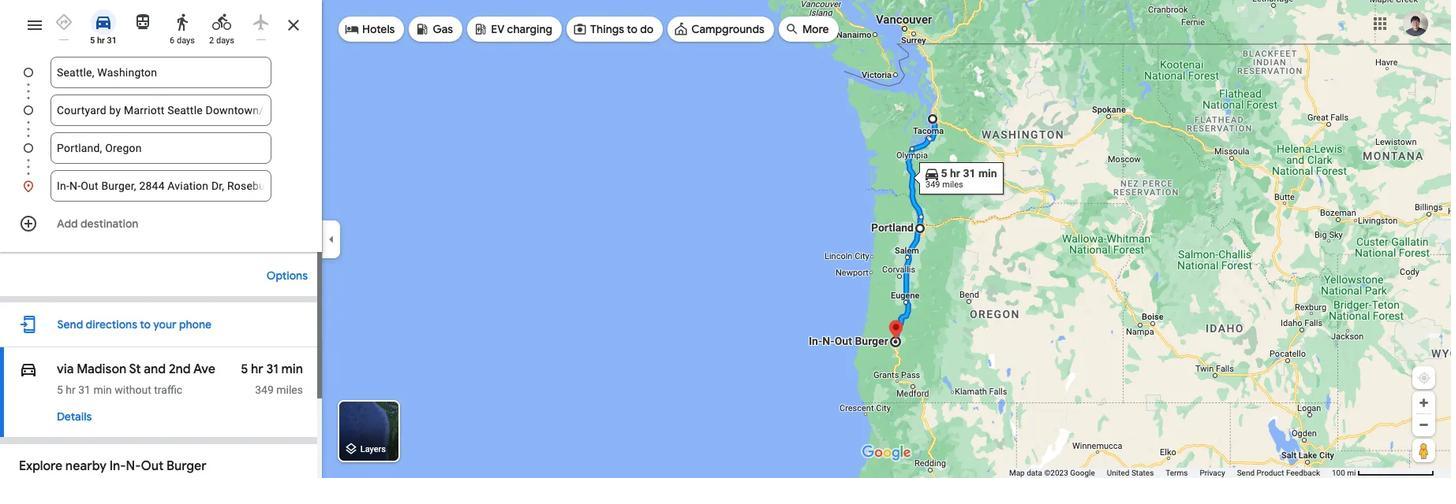 Task type: vqa. For each thing, say whether or not it's contained in the screenshot.
Google Account: Nolan Park  
(nolan.park@adept.ai) icon
yes



Task type: locate. For each thing, give the bounding box(es) containing it.
1 horizontal spatial send
[[1237, 469, 1255, 478]]

31 inside 5 hr 31 option
[[107, 36, 117, 46]]

via
[[57, 362, 74, 378]]

5 down driving image
[[90, 36, 95, 46]]

1 vertical spatial 31
[[266, 362, 278, 378]]

none field for first list item
[[57, 57, 265, 88]]

0 horizontal spatial none radio
[[126, 6, 159, 35]]

0 vertical spatial 31
[[107, 36, 117, 46]]

0 horizontal spatial hr
[[66, 384, 76, 397]]

hr inside 5 hr 31 min 349 miles
[[251, 362, 263, 378]]

1 horizontal spatial 5
[[90, 36, 95, 46]]

footer
[[1009, 469, 1332, 479]]

1 vertical spatial to
[[140, 318, 151, 332]]

4 none field from the top
[[57, 170, 265, 202]]

none field down destination portland, oregon field
[[57, 170, 265, 202]]

map data ©2023 google
[[1009, 469, 1095, 478]]

31 down driving image
[[107, 36, 117, 46]]

best travel modes image
[[54, 13, 73, 32]]

burger
[[167, 459, 206, 475]]

send
[[57, 318, 83, 332], [1237, 469, 1255, 478]]

map
[[1009, 469, 1025, 478]]

0 vertical spatial 5
[[90, 36, 95, 46]]

2 horizontal spatial 5
[[241, 362, 248, 378]]

cycling image
[[212, 13, 231, 32]]

2 horizontal spatial 31
[[266, 362, 278, 378]]

2 days
[[209, 36, 234, 46]]

more
[[802, 22, 829, 36]]

driving image
[[94, 13, 113, 32]]

1 vertical spatial send
[[1237, 469, 1255, 478]]

feedback
[[1286, 469, 1320, 478]]

hr up 349
[[251, 362, 263, 378]]

directions
[[86, 318, 137, 332]]

send inside button
[[1237, 469, 1255, 478]]

0 horizontal spatial 5
[[57, 384, 63, 397]]

2 none radio from the left
[[245, 6, 278, 40]]

1 horizontal spatial hr
[[97, 36, 105, 46]]

send directions to your phone
[[57, 318, 212, 332]]

none radio transit
[[126, 6, 159, 35]]

100 mi
[[1332, 469, 1356, 478]]

google
[[1070, 469, 1095, 478]]

days right 6
[[177, 36, 195, 46]]

hr down 'via'
[[66, 384, 76, 397]]

31 down madison
[[78, 384, 91, 397]]

miles
[[276, 384, 303, 397]]

Starting point Seattle, Washington field
[[57, 63, 265, 82]]

campgrounds
[[691, 22, 765, 36]]

days right 2
[[216, 36, 234, 46]]

zoom out image
[[1418, 420, 1430, 432]]

None radio
[[126, 6, 159, 35], [245, 6, 278, 40]]

0 horizontal spatial min
[[93, 384, 112, 397]]

united states button
[[1107, 469, 1154, 479]]

send inside "button"
[[57, 318, 83, 332]]

min down madison
[[93, 384, 112, 397]]

nearby
[[65, 459, 106, 475]]

list item down 6
[[0, 57, 322, 107]]

gas
[[433, 22, 453, 36]]

none field down starting point seattle, washington field
[[57, 95, 265, 126]]

united states
[[1107, 469, 1154, 478]]

list item down destination courtyard by marriott seattle downtown/pioneer square, 612 2nd ave, seattle, wa 98104 field
[[0, 133, 322, 183]]

2 vertical spatial hr
[[66, 384, 76, 397]]

ev charging
[[491, 22, 552, 36]]

none radio flights
[[245, 6, 278, 40]]

footer containing map data ©2023 google
[[1009, 469, 1332, 479]]

none field down 6
[[57, 57, 265, 88]]

0 horizontal spatial to
[[140, 318, 151, 332]]

add
[[57, 217, 78, 231]]

send left product
[[1237, 469, 1255, 478]]

options button
[[259, 262, 316, 290]]

0 horizontal spatial send
[[57, 318, 83, 332]]

2 horizontal spatial hr
[[251, 362, 263, 378]]

None field
[[57, 57, 265, 88], [57, 95, 265, 126], [57, 133, 265, 164], [57, 170, 265, 202]]

2 days from the left
[[216, 36, 234, 46]]

list item
[[0, 57, 322, 107], [0, 95, 322, 145], [0, 133, 322, 183], [0, 170, 322, 202]]

5 hr 31
[[90, 36, 117, 46]]

1 vertical spatial 5
[[241, 362, 248, 378]]

to left do
[[627, 22, 638, 36]]

walking image
[[173, 13, 192, 32]]

31
[[107, 36, 117, 46], [266, 362, 278, 378], [78, 384, 91, 397]]

days for 2 days
[[216, 36, 234, 46]]

0 vertical spatial send
[[57, 318, 83, 332]]

Destination Courtyard by Marriott Seattle Downtown/Pioneer Square, 612 2nd Ave, Seattle, WA 98104 field
[[57, 101, 265, 120]]

0 vertical spatial hr
[[97, 36, 105, 46]]

st
[[129, 362, 141, 378]]

send product feedback
[[1237, 469, 1320, 478]]

5 down 'via'
[[57, 384, 63, 397]]

hr inside via madison st and 2nd ave 5 hr 31 min without traffic
[[66, 384, 76, 397]]

send for send directions to your phone
[[57, 318, 83, 332]]

list inside google maps element
[[0, 57, 322, 202]]

1 horizontal spatial days
[[216, 36, 234, 46]]

none field for 2nd list item
[[57, 95, 265, 126]]

hr
[[97, 36, 105, 46], [251, 362, 263, 378], [66, 384, 76, 397]]

1 none radio from the left
[[126, 6, 159, 35]]

none field destination in-n-out burger, 2844 aviation dr, roseburg, or 97470
[[57, 170, 265, 202]]

in-
[[109, 459, 126, 475]]

hr inside option
[[97, 36, 105, 46]]

5 right ave
[[241, 362, 248, 378]]

hr down driving image
[[97, 36, 105, 46]]

31 up 349
[[266, 362, 278, 378]]

1 horizontal spatial none radio
[[245, 6, 278, 40]]

349
[[255, 384, 274, 397]]

5 inside option
[[90, 36, 95, 46]]

to
[[627, 22, 638, 36], [140, 318, 151, 332]]

list item down destination portland, oregon field
[[0, 170, 322, 202]]

google maps element
[[0, 0, 1451, 479]]

days inside "radio"
[[177, 36, 195, 46]]

100 mi button
[[1332, 469, 1435, 478]]

zoom in image
[[1418, 398, 1430, 410]]

2 vertical spatial 5
[[57, 384, 63, 397]]

100
[[1332, 469, 1345, 478]]

5 for 5 hr 31
[[90, 36, 95, 46]]

to left your
[[140, 318, 151, 332]]

0 vertical spatial to
[[627, 22, 638, 36]]

1 days from the left
[[177, 36, 195, 46]]

31 for 5 hr 31
[[107, 36, 117, 46]]

charging
[[507, 22, 552, 36]]

gas button
[[409, 10, 463, 48]]

n-
[[126, 459, 141, 475]]

days
[[177, 36, 195, 46], [216, 36, 234, 46]]

list
[[0, 57, 322, 202]]

1 none field from the top
[[57, 57, 265, 88]]

list item down starting point seattle, washington field
[[0, 95, 322, 145]]

to inside button
[[627, 22, 638, 36]]

none field for first list item from the bottom
[[57, 170, 265, 202]]

5 inside 5 hr 31 min 349 miles
[[241, 362, 248, 378]]

min
[[281, 362, 303, 378], [93, 384, 112, 397]]

1 horizontal spatial 31
[[107, 36, 117, 46]]

0 vertical spatial min
[[281, 362, 303, 378]]

31 inside 5 hr 31 min 349 miles
[[266, 362, 278, 378]]

none radio left close directions image
[[245, 6, 278, 40]]

0 horizontal spatial 31
[[78, 384, 91, 397]]

driving image
[[19, 359, 38, 381]]

3 none field from the top
[[57, 133, 265, 164]]

none radio right driving image
[[126, 6, 159, 35]]

2 vertical spatial 31
[[78, 384, 91, 397]]

min up miles on the bottom left of the page
[[281, 362, 303, 378]]

none field for 2nd list item from the bottom
[[57, 133, 265, 164]]

3 list item from the top
[[0, 133, 322, 183]]

2
[[209, 36, 214, 46]]

1 horizontal spatial to
[[627, 22, 638, 36]]

1 vertical spatial min
[[93, 384, 112, 397]]

options
[[267, 269, 308, 283]]

None radio
[[47, 6, 80, 40]]

privacy
[[1200, 469, 1225, 478]]

5 hr 31 min 349 miles
[[241, 362, 303, 397]]

none field starting point seattle, washington
[[57, 57, 265, 88]]

none field up destination in-n-out burger, 2844 aviation dr, roseburg, or 97470 field
[[57, 133, 265, 164]]


[[19, 359, 38, 381]]

2 none field from the top
[[57, 95, 265, 126]]

add destination
[[57, 217, 138, 231]]

days inside radio
[[216, 36, 234, 46]]

5
[[90, 36, 95, 46], [241, 362, 248, 378], [57, 384, 63, 397]]

Destination In-N-Out Burger, 2844 Aviation Dr, Roseburg, OR 97470 field
[[57, 177, 265, 196]]

via madison st and 2nd ave 5 hr 31 min without traffic
[[57, 362, 215, 397]]

min inside 5 hr 31 min 349 miles
[[281, 362, 303, 378]]

send left directions
[[57, 318, 83, 332]]

your
[[153, 318, 177, 332]]

6 days radio
[[166, 6, 199, 47]]

terms button
[[1166, 469, 1188, 479]]

0 horizontal spatial days
[[177, 36, 195, 46]]

1 vertical spatial hr
[[251, 362, 263, 378]]

1 horizontal spatial min
[[281, 362, 303, 378]]



Task type: describe. For each thing, give the bounding box(es) containing it.
more button
[[779, 10, 839, 48]]

5 for 5 hr 31 min 349 miles
[[241, 362, 248, 378]]

6
[[170, 36, 175, 46]]

footer inside google maps element
[[1009, 469, 1332, 479]]

days for 6 days
[[177, 36, 195, 46]]

things
[[590, 22, 624, 36]]

transit image
[[133, 13, 152, 32]]

hr for 5 hr 31
[[97, 36, 105, 46]]

4 list item from the top
[[0, 170, 322, 202]]

layers
[[360, 445, 386, 456]]

31 for 5 hr 31 min 349 miles
[[266, 362, 278, 378]]

close directions image
[[284, 16, 303, 35]]

1 list item from the top
[[0, 57, 322, 107]]

none field destination portland, oregon
[[57, 133, 265, 164]]

ave
[[193, 362, 215, 378]]

none field destination courtyard by marriott seattle downtown/pioneer square, 612 2nd ave, seattle, wa 98104
[[57, 95, 265, 126]]

send for send product feedback
[[1237, 469, 1255, 478]]

Destination Portland, Oregon field
[[57, 139, 265, 158]]

explore
[[19, 459, 62, 475]]

add destination button
[[0, 208, 322, 240]]

hotels
[[362, 22, 395, 36]]

data
[[1027, 469, 1042, 478]]

madison
[[77, 362, 126, 378]]

send product feedback button
[[1237, 469, 1320, 479]]

mi
[[1347, 469, 1356, 478]]

2nd
[[169, 362, 191, 378]]

do
[[640, 22, 654, 36]]

things to do
[[590, 22, 654, 36]]

6 days
[[170, 36, 195, 46]]

cannot access your location image
[[1417, 372, 1431, 386]]

states
[[1131, 469, 1154, 478]]

out
[[141, 459, 164, 475]]

hr for 5 hr 31 min 349 miles
[[251, 362, 263, 378]]

flights image
[[252, 13, 271, 32]]

united
[[1107, 469, 1130, 478]]

collapse side panel image
[[323, 231, 340, 248]]

product
[[1257, 469, 1284, 478]]

phone
[[179, 318, 212, 332]]

5 inside via madison st and 2nd ave 5 hr 31 min without traffic
[[57, 384, 63, 397]]

destination
[[80, 217, 138, 231]]

privacy button
[[1200, 469, 1225, 479]]

campgrounds button
[[668, 10, 774, 48]]

explore nearby in-n-out burger
[[19, 459, 206, 475]]

details
[[57, 410, 92, 425]]

©2023
[[1044, 469, 1068, 478]]

google account: nolan park  
(nolan.park@adept.ai) image
[[1403, 11, 1428, 36]]

min inside via madison st and 2nd ave 5 hr 31 min without traffic
[[93, 384, 112, 397]]

show street view coverage image
[[1412, 440, 1435, 463]]

things to do button
[[567, 10, 663, 48]]

without
[[115, 384, 151, 397]]

send directions to your phone button
[[49, 309, 219, 341]]

31 inside via madison st and 2nd ave 5 hr 31 min without traffic
[[78, 384, 91, 397]]

2 list item from the top
[[0, 95, 322, 145]]

traffic
[[154, 384, 182, 397]]

2 days radio
[[205, 6, 238, 47]]

details button
[[49, 403, 100, 432]]

and
[[144, 362, 166, 378]]

directions main content
[[0, 0, 322, 479]]

ev charging button
[[467, 10, 562, 48]]

ev
[[491, 22, 505, 36]]

terms
[[1166, 469, 1188, 478]]

hotels button
[[339, 10, 404, 48]]

to inside "button"
[[140, 318, 151, 332]]

5 hr 31 radio
[[87, 6, 120, 47]]



